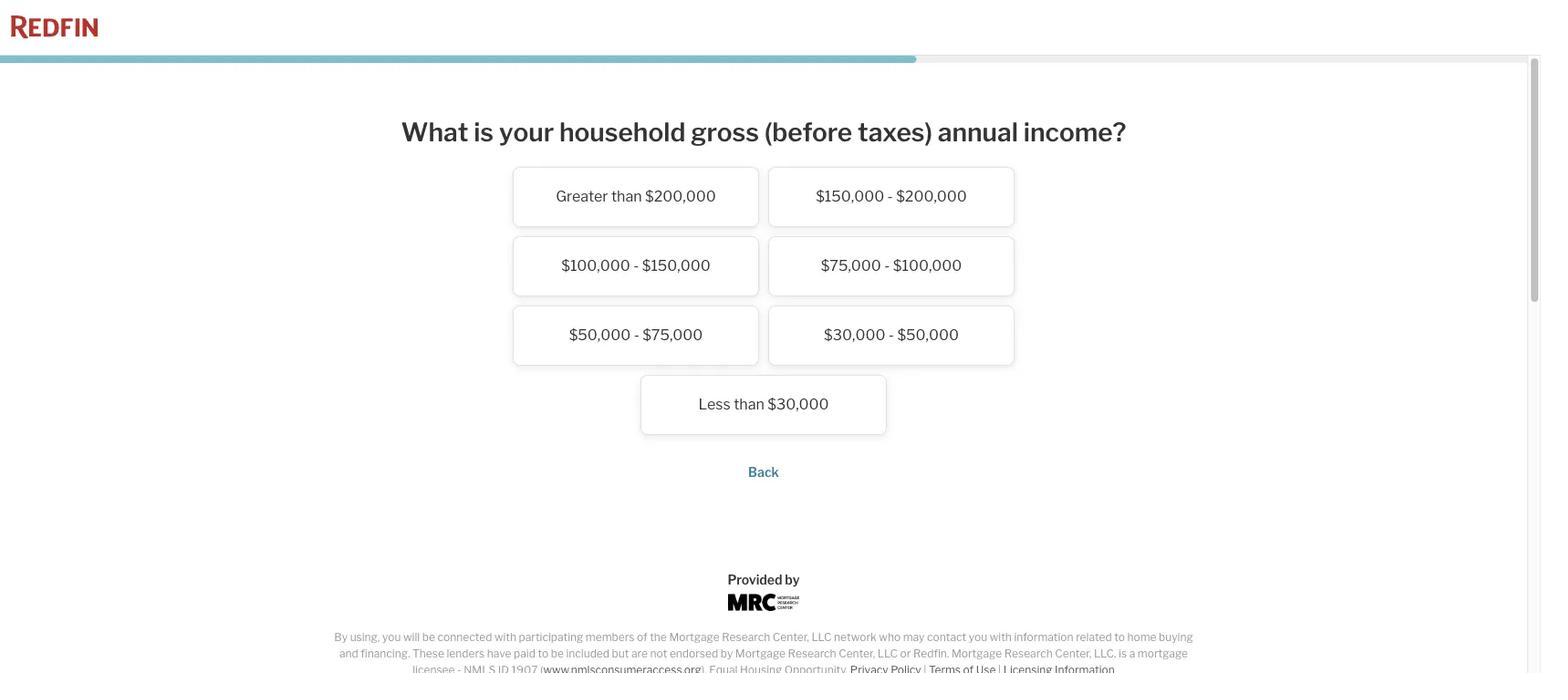 Task type: vqa. For each thing, say whether or not it's contained in the screenshot.
the 'impact' on the top of the page
no



Task type: locate. For each thing, give the bounding box(es) containing it.
1 vertical spatial llc
[[878, 647, 898, 661]]

0 horizontal spatial center,
[[773, 631, 809, 644]]

center, down network
[[839, 647, 876, 661]]

$200,000 down gross
[[645, 188, 716, 205]]

$100,000 up the $30,000 - $50,000
[[893, 257, 962, 274]]

mortgage
[[1138, 647, 1189, 661]]

llc down who at the bottom right of page
[[878, 647, 898, 661]]

research down 'information' on the bottom
[[1005, 647, 1053, 661]]

a
[[1130, 647, 1136, 661]]

llc left network
[[812, 631, 832, 644]]

with left 'information' on the bottom
[[990, 631, 1012, 644]]

by inside by using, you will be connected with participating members of the mortgage research center, llc network who may contact you with information related to home buying and financing. these lenders have paid to be included but are not endorsed by mortgage research center, llc or redfin. mortgage research center, llc. is a mortgage licensee - nmls id 1907 (
[[721, 647, 733, 661]]

than right greater
[[612, 188, 642, 205]]

1 $100,000 from the left
[[562, 257, 631, 274]]

you
[[382, 631, 401, 644], [969, 631, 988, 644]]

0 horizontal spatial be
[[422, 631, 435, 644]]

have
[[487, 647, 512, 661]]

$30,000 down $75,000 - $100,000
[[824, 326, 886, 344]]

be down participating
[[551, 647, 564, 661]]

$50,000 down "$100,000 - $150,000"
[[569, 326, 631, 344]]

llc.
[[1094, 647, 1117, 661]]

$100,000 down greater
[[562, 257, 631, 274]]

$150,000
[[816, 188, 885, 205], [642, 257, 711, 274]]

- down the greater than $200,000
[[634, 257, 639, 274]]

may
[[903, 631, 925, 644]]

1 vertical spatial $150,000
[[642, 257, 711, 274]]

mortgage down mortgage research center image
[[736, 647, 786, 661]]

with
[[495, 631, 517, 644], [990, 631, 1012, 644]]

(
[[540, 664, 543, 674]]

0 horizontal spatial $100,000
[[562, 257, 631, 274]]

$200,000 down taxes)
[[896, 188, 967, 205]]

1 $200,000 from the left
[[645, 188, 716, 205]]

-
[[888, 188, 893, 205], [634, 257, 639, 274], [885, 257, 890, 274], [634, 326, 640, 344], [889, 326, 895, 344], [457, 664, 462, 674]]

back
[[749, 464, 779, 480]]

0 horizontal spatial mortgage
[[669, 631, 720, 644]]

- down "$100,000 - $150,000"
[[634, 326, 640, 344]]

$30,000
[[824, 326, 886, 344], [768, 396, 829, 413]]

who
[[879, 631, 901, 644]]

0 vertical spatial llc
[[812, 631, 832, 644]]

0 horizontal spatial is
[[474, 117, 494, 148]]

0 horizontal spatial $200,000
[[645, 188, 716, 205]]

0 horizontal spatial you
[[382, 631, 401, 644]]

research down network
[[788, 647, 837, 661]]

1 vertical spatial to
[[538, 647, 549, 661]]

is inside by using, you will be connected with participating members of the mortgage research center, llc network who may contact you with information related to home buying and financing. these lenders have paid to be included but are not endorsed by mortgage research center, llc or redfin. mortgage research center, llc. is a mortgage licensee - nmls id 1907 (
[[1119, 647, 1127, 661]]

$200,000
[[645, 188, 716, 205], [896, 188, 967, 205]]

$50,000 down $75,000 - $100,000
[[898, 326, 959, 344]]

by
[[785, 572, 800, 588], [721, 647, 733, 661]]

1 horizontal spatial llc
[[878, 647, 898, 661]]

by up mortgage research center image
[[785, 572, 800, 588]]

llc
[[812, 631, 832, 644], [878, 647, 898, 661]]

0 horizontal spatial $50,000
[[569, 326, 631, 344]]

- down taxes)
[[888, 188, 893, 205]]

1 horizontal spatial with
[[990, 631, 1012, 644]]

$150,000 up $50,000 - $75,000
[[642, 257, 711, 274]]

0 horizontal spatial with
[[495, 631, 517, 644]]

0 horizontal spatial $150,000
[[642, 257, 711, 274]]

these
[[413, 647, 444, 661]]

mortgage up endorsed
[[669, 631, 720, 644]]

2 $200,000 from the left
[[896, 188, 967, 205]]

$75,000 up the $30,000 - $50,000
[[821, 257, 882, 274]]

- down $75,000 - $100,000
[[889, 326, 895, 344]]

0 vertical spatial be
[[422, 631, 435, 644]]

or
[[900, 647, 911, 661]]

1 vertical spatial be
[[551, 647, 564, 661]]

1 vertical spatial by
[[721, 647, 733, 661]]

be up the these
[[422, 631, 435, 644]]

home
[[1128, 631, 1157, 644]]

to up '('
[[538, 647, 549, 661]]

1 horizontal spatial than
[[734, 396, 765, 413]]

$30,000 up back button
[[768, 396, 829, 413]]

0 vertical spatial $75,000
[[821, 257, 882, 274]]

- up the $30,000 - $50,000
[[885, 257, 890, 274]]

by right endorsed
[[721, 647, 733, 661]]

lenders
[[447, 647, 485, 661]]

1 horizontal spatial by
[[785, 572, 800, 588]]

$150,000 down (before
[[816, 188, 885, 205]]

center, down mortgage research center image
[[773, 631, 809, 644]]

0 horizontal spatial by
[[721, 647, 733, 661]]

be
[[422, 631, 435, 644], [551, 647, 564, 661]]

- for $75,000
[[885, 257, 890, 274]]

- down lenders
[[457, 664, 462, 674]]

is
[[474, 117, 494, 148], [1119, 647, 1127, 661]]

endorsed
[[670, 647, 719, 661]]

2 horizontal spatial mortgage
[[952, 647, 1002, 661]]

1 horizontal spatial $200,000
[[896, 188, 967, 205]]

center, down related at the bottom of the page
[[1055, 647, 1092, 661]]

than right less
[[734, 396, 765, 413]]

$100,000
[[562, 257, 631, 274], [893, 257, 962, 274]]

0 vertical spatial to
[[1115, 631, 1125, 644]]

0 horizontal spatial to
[[538, 647, 549, 661]]

1 horizontal spatial $50,000
[[898, 326, 959, 344]]

0 vertical spatial $150,000
[[816, 188, 885, 205]]

0 vertical spatial than
[[612, 188, 642, 205]]

than for $200,000
[[612, 188, 642, 205]]

is left your on the left top of page
[[474, 117, 494, 148]]

center,
[[773, 631, 809, 644], [839, 647, 876, 661], [1055, 647, 1092, 661]]

connected
[[438, 631, 492, 644]]

you right contact
[[969, 631, 988, 644]]

and
[[340, 647, 359, 661]]

0 horizontal spatial research
[[722, 631, 771, 644]]

network
[[834, 631, 877, 644]]

by using, you will be connected with participating members of the mortgage research center, llc network who may contact you with information related to home buying and financing. these lenders have paid to be included but are not endorsed by mortgage research center, llc or redfin. mortgage research center, llc. is a mortgage licensee - nmls id 1907 (
[[334, 631, 1194, 674]]

mortgage
[[669, 631, 720, 644], [736, 647, 786, 661], [952, 647, 1002, 661]]

will
[[403, 631, 420, 644]]

1 horizontal spatial $75,000
[[821, 257, 882, 274]]

with up have
[[495, 631, 517, 644]]

$100,000 - $150,000
[[562, 257, 711, 274]]

$75,000 down "$100,000 - $150,000"
[[643, 326, 703, 344]]

is left a
[[1119, 647, 1127, 661]]

to up llc.
[[1115, 631, 1125, 644]]

what is your household gross (before taxes) annual income? option group
[[399, 167, 1129, 444]]

1 you from the left
[[382, 631, 401, 644]]

1 vertical spatial is
[[1119, 647, 1127, 661]]

than
[[612, 188, 642, 205], [734, 396, 765, 413]]

annual income?
[[938, 117, 1127, 148]]

research
[[722, 631, 771, 644], [788, 647, 837, 661], [1005, 647, 1053, 661]]

$50,000
[[569, 326, 631, 344], [898, 326, 959, 344]]

$200,000 for greater than $200,000
[[645, 188, 716, 205]]

0 horizontal spatial llc
[[812, 631, 832, 644]]

1 horizontal spatial is
[[1119, 647, 1127, 661]]

1 vertical spatial $75,000
[[643, 326, 703, 344]]

research down mortgage research center image
[[722, 631, 771, 644]]

nmls
[[464, 664, 496, 674]]

$30,000 - $50,000
[[824, 326, 959, 344]]

related
[[1076, 631, 1112, 644]]

0 horizontal spatial $75,000
[[643, 326, 703, 344]]

less than $30,000
[[699, 396, 829, 413]]

1 vertical spatial than
[[734, 396, 765, 413]]

redfin.
[[914, 647, 950, 661]]

2 with from the left
[[990, 631, 1012, 644]]

$75,000
[[821, 257, 882, 274], [643, 326, 703, 344]]

0 horizontal spatial than
[[612, 188, 642, 205]]

mortgage down contact
[[952, 647, 1002, 661]]

1 horizontal spatial you
[[969, 631, 988, 644]]

to
[[1115, 631, 1125, 644], [538, 647, 549, 661]]

what
[[401, 117, 469, 148]]

1 with from the left
[[495, 631, 517, 644]]

you up financing.
[[382, 631, 401, 644]]

1 horizontal spatial $100,000
[[893, 257, 962, 274]]



Task type: describe. For each thing, give the bounding box(es) containing it.
1 $50,000 from the left
[[569, 326, 631, 344]]

are
[[632, 647, 648, 661]]

0 vertical spatial $30,000
[[824, 326, 886, 344]]

1 horizontal spatial mortgage
[[736, 647, 786, 661]]

using,
[[350, 631, 380, 644]]

mortgage research center image
[[728, 594, 800, 612]]

greater
[[556, 188, 608, 205]]

1 horizontal spatial be
[[551, 647, 564, 661]]

$75,000 - $100,000
[[821, 257, 962, 274]]

1 horizontal spatial to
[[1115, 631, 1125, 644]]

- for $150,000
[[888, 188, 893, 205]]

1907
[[512, 664, 538, 674]]

but
[[612, 647, 629, 661]]

- inside by using, you will be connected with participating members of the mortgage research center, llc network who may contact you with information related to home buying and financing. these lenders have paid to be included but are not endorsed by mortgage research center, llc or redfin. mortgage research center, llc. is a mortgage licensee - nmls id 1907 (
[[457, 664, 462, 674]]

household
[[560, 117, 686, 148]]

(before
[[765, 117, 853, 148]]

provided
[[728, 572, 783, 588]]

not
[[650, 647, 668, 661]]

what is your household gross (before taxes) annual income?
[[401, 117, 1127, 148]]

financing.
[[361, 647, 410, 661]]

of
[[637, 631, 648, 644]]

buying
[[1159, 631, 1194, 644]]

taxes)
[[858, 117, 933, 148]]

- for $50,000
[[634, 326, 640, 344]]

- for $30,000
[[889, 326, 895, 344]]

greater than $200,000
[[556, 188, 716, 205]]

$150,000 - $200,000
[[816, 188, 967, 205]]

id
[[498, 664, 509, 674]]

2 horizontal spatial center,
[[1055, 647, 1092, 661]]

2 horizontal spatial research
[[1005, 647, 1053, 661]]

- for $100,000
[[634, 257, 639, 274]]

2 $100,000 from the left
[[893, 257, 962, 274]]

1 horizontal spatial research
[[788, 647, 837, 661]]

members
[[586, 631, 635, 644]]

licensee
[[413, 664, 455, 674]]

information
[[1015, 631, 1074, 644]]

provided by
[[728, 572, 800, 588]]

paid
[[514, 647, 536, 661]]

than for $30,000
[[734, 396, 765, 413]]

back button
[[749, 464, 779, 480]]

the
[[650, 631, 667, 644]]

2 you from the left
[[969, 631, 988, 644]]

1 vertical spatial $30,000
[[768, 396, 829, 413]]

contact
[[927, 631, 967, 644]]

2 $50,000 from the left
[[898, 326, 959, 344]]

$200,000 for $150,000 - $200,000
[[896, 188, 967, 205]]

0 vertical spatial is
[[474, 117, 494, 148]]

0 vertical spatial by
[[785, 572, 800, 588]]

by
[[334, 631, 348, 644]]

$50,000 - $75,000
[[569, 326, 703, 344]]

1 horizontal spatial $150,000
[[816, 188, 885, 205]]

your
[[499, 117, 554, 148]]

gross
[[691, 117, 759, 148]]

less
[[699, 396, 731, 413]]

included
[[566, 647, 610, 661]]

1 horizontal spatial center,
[[839, 647, 876, 661]]

participating
[[519, 631, 584, 644]]



